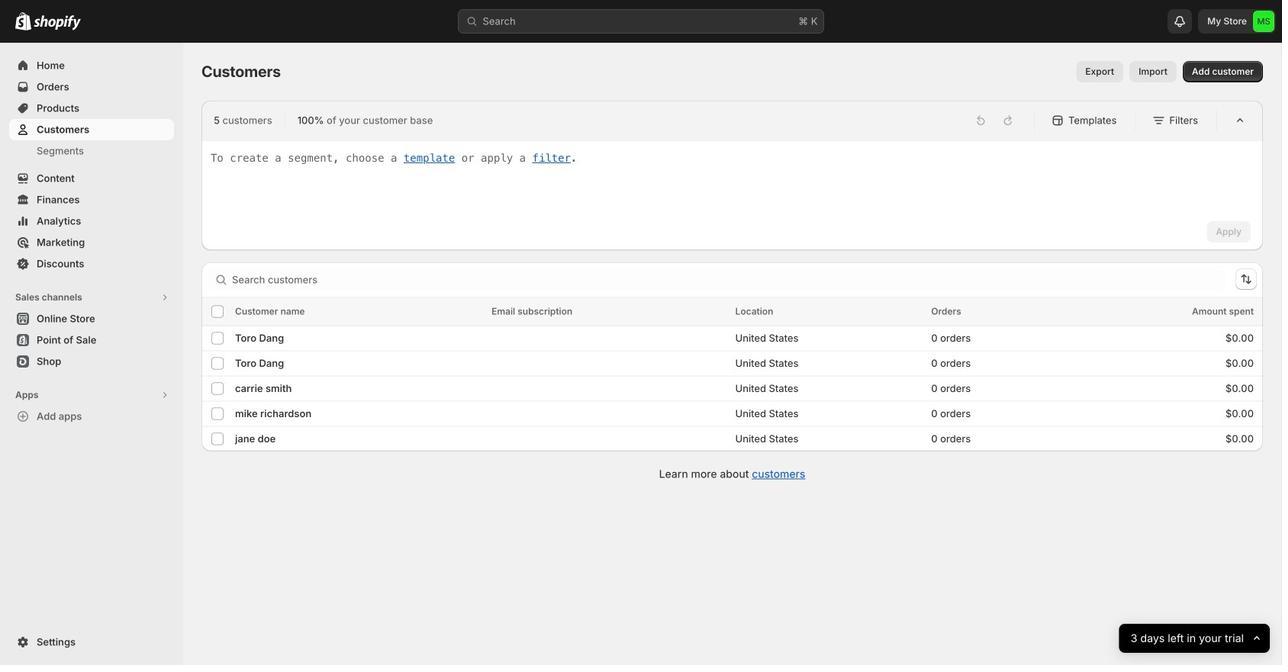 Task type: locate. For each thing, give the bounding box(es) containing it.
Editor field
[[211, 150, 1255, 205]]

alert
[[202, 214, 226, 250]]

0 horizontal spatial shopify image
[[15, 12, 31, 30]]

shopify image
[[15, 12, 31, 30], [34, 15, 81, 30]]

1 horizontal spatial shopify image
[[34, 15, 81, 30]]

To create a segment, choose a template or apply a filter. text field
[[211, 150, 1255, 205]]



Task type: vqa. For each thing, say whether or not it's contained in the screenshot.
left Shopify image
yes



Task type: describe. For each thing, give the bounding box(es) containing it.
undo image
[[974, 113, 989, 128]]

Search customers text field
[[232, 269, 1227, 291]]

redo image
[[1001, 113, 1016, 128]]

my store image
[[1254, 11, 1275, 32]]



